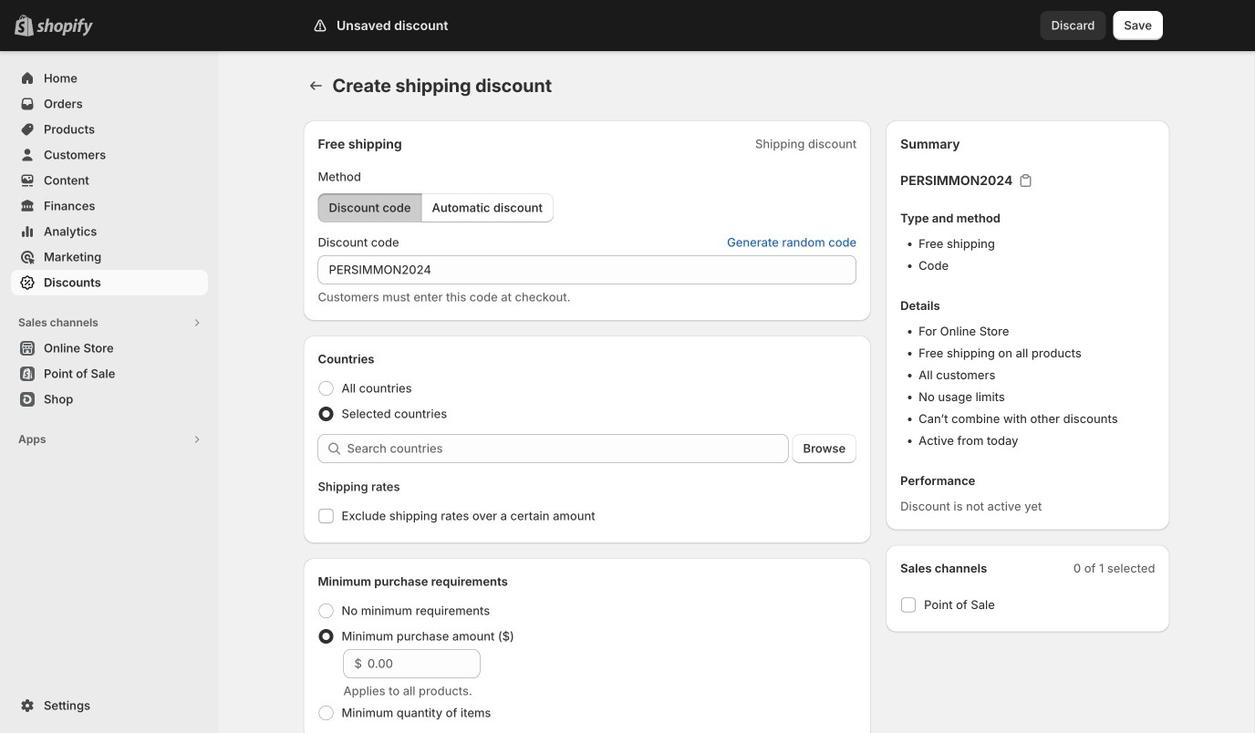 Task type: locate. For each thing, give the bounding box(es) containing it.
shopify image
[[36, 18, 93, 36]]

0.00 text field
[[368, 650, 480, 679]]

None text field
[[318, 255, 857, 285]]

Search countries text field
[[347, 434, 789, 463]]



Task type: vqa. For each thing, say whether or not it's contained in the screenshot.
Text Box
yes



